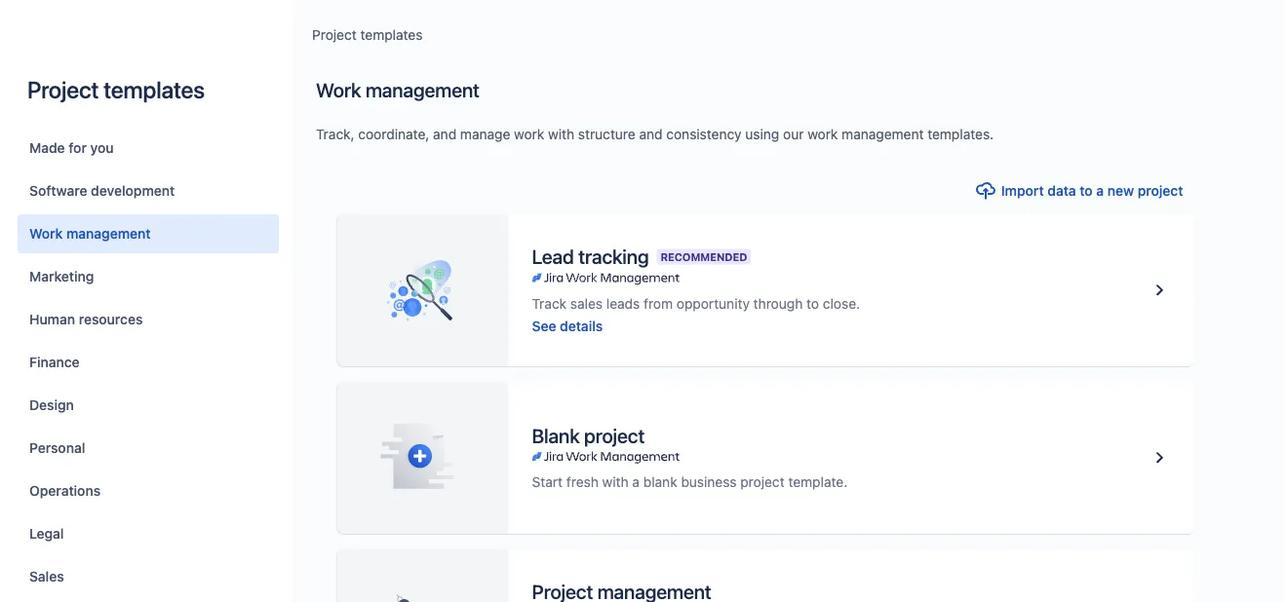 Task type: describe. For each thing, give the bounding box(es) containing it.
consistency
[[667, 126, 742, 142]]

work management inside button
[[29, 226, 151, 242]]

finance button
[[18, 343, 279, 382]]

start
[[532, 475, 563, 491]]

from
[[644, 296, 673, 312]]

project inside project templates link
[[312, 27, 357, 43]]

for
[[69, 140, 87, 156]]

software development button
[[18, 172, 279, 211]]

blank project
[[532, 424, 645, 447]]

operations
[[29, 483, 101, 499]]

human resources button
[[18, 300, 279, 339]]

import
[[1002, 183, 1044, 199]]

lead tracking image
[[1149, 279, 1172, 302]]

1 and from the left
[[433, 126, 457, 142]]

software development
[[29, 183, 175, 199]]

see details
[[532, 318, 603, 334]]

lead tracking
[[532, 245, 649, 268]]

project templates link
[[312, 23, 423, 47]]

track sales leads from opportunity through to close.
[[532, 296, 860, 312]]

2 and from the left
[[639, 126, 663, 142]]

details
[[560, 318, 603, 334]]

coordinate,
[[358, 126, 430, 142]]

track,
[[316, 126, 355, 142]]

our
[[783, 126, 804, 142]]

blank
[[644, 475, 678, 491]]

see
[[532, 318, 556, 334]]

1 horizontal spatial work management
[[316, 78, 480, 101]]

to inside "button"
[[1080, 183, 1093, 199]]

data
[[1048, 183, 1077, 199]]

work management button
[[18, 215, 279, 254]]

design
[[29, 397, 74, 414]]

0 vertical spatial management
[[366, 78, 480, 101]]

templates.
[[928, 126, 994, 142]]

personal
[[29, 440, 85, 457]]

personal button
[[18, 429, 279, 468]]

made for you button
[[18, 129, 279, 168]]

design button
[[18, 386, 279, 425]]

legal button
[[18, 515, 279, 554]]

development
[[91, 183, 175, 199]]

0 horizontal spatial project
[[584, 424, 645, 447]]



Task type: locate. For each thing, give the bounding box(es) containing it.
fresh
[[567, 475, 599, 491]]

made
[[29, 140, 65, 156]]

manage
[[460, 126, 511, 142]]

recommended
[[661, 251, 747, 263]]

0 horizontal spatial a
[[632, 475, 640, 491]]

1 vertical spatial project templates
[[27, 76, 205, 103]]

marketing button
[[18, 258, 279, 297]]

1 vertical spatial work
[[29, 226, 63, 242]]

1 horizontal spatial templates
[[360, 27, 423, 43]]

jira work management image
[[532, 271, 680, 286], [532, 271, 680, 286], [532, 450, 680, 465], [532, 450, 680, 465]]

a
[[1097, 183, 1104, 199], [632, 475, 640, 491]]

and
[[433, 126, 457, 142], [639, 126, 663, 142]]

track, coordinate, and manage work with structure and consistency using our work management templates.
[[316, 126, 994, 142]]

work management up coordinate,
[[316, 78, 480, 101]]

with right fresh
[[602, 475, 629, 491]]

2 work from the left
[[808, 126, 838, 142]]

a for blank
[[632, 475, 640, 491]]

0 vertical spatial work management
[[316, 78, 480, 101]]

with
[[548, 126, 575, 142], [602, 475, 629, 491]]

1 horizontal spatial project
[[312, 27, 357, 43]]

project up fresh
[[584, 424, 645, 447]]

0 vertical spatial project
[[312, 27, 357, 43]]

2 horizontal spatial management
[[842, 126, 924, 142]]

new
[[1108, 183, 1135, 199]]

project templates
[[312, 27, 423, 43], [27, 76, 205, 103]]

work right manage at top left
[[514, 126, 545, 142]]

work management down software development
[[29, 226, 151, 242]]

1 horizontal spatial work
[[316, 78, 361, 101]]

management up coordinate,
[[366, 78, 480, 101]]

1 horizontal spatial project templates
[[312, 27, 423, 43]]

a left the new
[[1097, 183, 1104, 199]]

import data to a new project button
[[963, 176, 1195, 207]]

with left the structure
[[548, 126, 575, 142]]

2 vertical spatial management
[[66, 226, 151, 242]]

0 horizontal spatial project
[[27, 76, 99, 103]]

work
[[316, 78, 361, 101], [29, 226, 63, 242]]

0 horizontal spatial templates
[[104, 76, 205, 103]]

2 vertical spatial project
[[741, 475, 785, 491]]

a for new
[[1097, 183, 1104, 199]]

project inside "button"
[[1138, 183, 1184, 199]]

a left blank
[[632, 475, 640, 491]]

work down software at the left top
[[29, 226, 63, 242]]

templates inside project templates link
[[360, 27, 423, 43]]

to left close.
[[807, 296, 819, 312]]

finance
[[29, 355, 80, 371]]

1 vertical spatial management
[[842, 126, 924, 142]]

track
[[532, 296, 567, 312]]

1 vertical spatial with
[[602, 475, 629, 491]]

structure
[[578, 126, 636, 142]]

sales button
[[18, 558, 279, 597]]

0 horizontal spatial with
[[548, 126, 575, 142]]

start fresh with a blank business project template.
[[532, 475, 848, 491]]

management left templates.
[[842, 126, 924, 142]]

1 horizontal spatial work
[[808, 126, 838, 142]]

0 horizontal spatial work
[[514, 126, 545, 142]]

1 vertical spatial project
[[27, 76, 99, 103]]

see details button
[[532, 317, 603, 336]]

1 horizontal spatial with
[[602, 475, 629, 491]]

project
[[1138, 183, 1184, 199], [584, 424, 645, 447], [741, 475, 785, 491]]

1 vertical spatial to
[[807, 296, 819, 312]]

0 horizontal spatial work
[[29, 226, 63, 242]]

blank
[[532, 424, 580, 447]]

1 work from the left
[[514, 126, 545, 142]]

software
[[29, 183, 87, 199]]

1 vertical spatial templates
[[104, 76, 205, 103]]

using
[[746, 126, 780, 142]]

tracking
[[579, 245, 649, 268]]

1 horizontal spatial project
[[741, 475, 785, 491]]

opportunity
[[677, 296, 750, 312]]

through
[[754, 296, 803, 312]]

to
[[1080, 183, 1093, 199], [807, 296, 819, 312]]

0 vertical spatial project
[[1138, 183, 1184, 199]]

work right our
[[808, 126, 838, 142]]

human
[[29, 312, 75, 328]]

0 horizontal spatial work management
[[29, 226, 151, 242]]

templates
[[360, 27, 423, 43], [104, 76, 205, 103]]

1 horizontal spatial a
[[1097, 183, 1104, 199]]

work up 'track,'
[[316, 78, 361, 101]]

blank project image
[[1149, 447, 1172, 470]]

2 horizontal spatial project
[[1138, 183, 1184, 199]]

template.
[[789, 475, 848, 491]]

1 vertical spatial project
[[584, 424, 645, 447]]

1 horizontal spatial and
[[639, 126, 663, 142]]

0 vertical spatial work
[[316, 78, 361, 101]]

and right the structure
[[639, 126, 663, 142]]

0 vertical spatial with
[[548, 126, 575, 142]]

1 horizontal spatial management
[[366, 78, 480, 101]]

1 horizontal spatial to
[[1080, 183, 1093, 199]]

0 horizontal spatial and
[[433, 126, 457, 142]]

business
[[681, 475, 737, 491]]

project right business
[[741, 475, 785, 491]]

marketing
[[29, 269, 94, 285]]

management inside button
[[66, 226, 151, 242]]

management down software development
[[66, 226, 151, 242]]

human resources
[[29, 312, 143, 328]]

0 vertical spatial templates
[[360, 27, 423, 43]]

operations button
[[18, 472, 279, 511]]

management
[[366, 78, 480, 101], [842, 126, 924, 142], [66, 226, 151, 242]]

close.
[[823, 296, 860, 312]]

import data to a new project
[[1002, 183, 1184, 199]]

project right the new
[[1138, 183, 1184, 199]]

1 vertical spatial work management
[[29, 226, 151, 242]]

0 vertical spatial project templates
[[312, 27, 423, 43]]

work inside button
[[29, 226, 63, 242]]

sales
[[29, 569, 64, 585]]

resources
[[79, 312, 143, 328]]

you
[[90, 140, 114, 156]]

0 vertical spatial to
[[1080, 183, 1093, 199]]

made for you
[[29, 140, 114, 156]]

work
[[514, 126, 545, 142], [808, 126, 838, 142]]

legal
[[29, 526, 64, 542]]

leads
[[607, 296, 640, 312]]

and left manage at top left
[[433, 126, 457, 142]]

to right data
[[1080, 183, 1093, 199]]

lead
[[532, 245, 574, 268]]

0 horizontal spatial project templates
[[27, 76, 205, 103]]

0 horizontal spatial management
[[66, 226, 151, 242]]

project
[[312, 27, 357, 43], [27, 76, 99, 103]]

work management
[[316, 78, 480, 101], [29, 226, 151, 242]]

1 vertical spatial a
[[632, 475, 640, 491]]

0 vertical spatial a
[[1097, 183, 1104, 199]]

sales
[[571, 296, 603, 312]]

0 horizontal spatial to
[[807, 296, 819, 312]]

a inside "button"
[[1097, 183, 1104, 199]]



Task type: vqa. For each thing, say whether or not it's contained in the screenshot.
21
no



